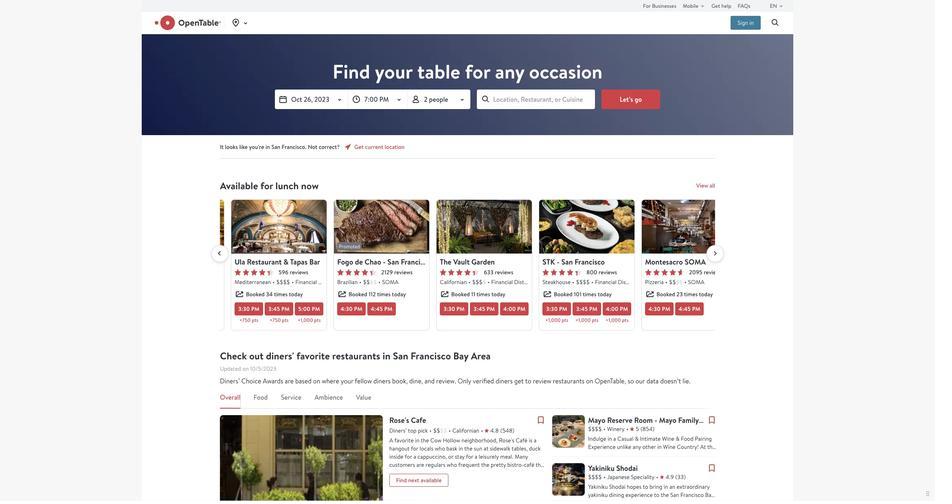 Task type: describe. For each thing, give the bounding box(es) containing it.
$$$$ down the personal
[[589, 474, 602, 481]]

get for get help
[[712, 2, 721, 9]]

francisco up dine,
[[411, 350, 451, 363]]

1 horizontal spatial on
[[313, 377, 321, 386]]

ambience
[[315, 393, 343, 402]]

the down frequent
[[470, 470, 478, 477]]

paired
[[636, 468, 652, 476]]

search icon image
[[771, 18, 781, 28]]

pairing
[[695, 436, 713, 443]]

7
[[665, 468, 668, 476]]

10/5/2023
[[250, 365, 277, 373]]

francisco inside a favorite in the cow hollow neighborhood, rose's café is a hangout for locals who bask in the sun at sidewalk tables, duck inside for a cappuccino, or stay for a leisurely meal. many customers are regulars who frequent the pretty bistro-café that offers table service and some of the most deliciously affordable food in san francisco - italian fare created using organic local produce, fresh seafood, humanely raised meats, and free-range poultry. rose's artisan bakers bake a daily selection of pa
[[419, 478, 442, 485]]

not
[[308, 143, 318, 151]]

the down experience
[[632, 500, 641, 502]]

francisco up 2129 reviews
[[401, 257, 431, 267]]

bring
[[650, 484, 663, 491]]

• right (each
[[604, 474, 606, 481]]

a photo of yakiniku shodai restaurant image
[[553, 464, 585, 496]]

596 reviews
[[279, 269, 308, 277]]

kenwood
[[646, 493, 669, 500]]

daily
[[479, 494, 490, 502]]

based
[[296, 377, 312, 386]]

• up the casual
[[627, 426, 629, 433]]

2 vertical spatial rose's
[[410, 494, 426, 502]]

pick
[[418, 427, 428, 435]]

2 vertical spatial wine
[[654, 484, 666, 492]]

personal
[[589, 460, 610, 468]]

financial for stk - san francisco
[[596, 279, 617, 286]]

food inside indulge in a casual & intimate wine & food pairing experience unlike any other in wine country! at the mayo family winery reserve room, receive personal service and taste exceptional reserve wines thoughtfully paired with 7 seasonal courses (each of about 3-4 bites each) that will challenge your expectations of what wine tasting should be... located in the heart of kenwood in the beautiful sonoma valley, the mayo family winery reserv
[[682, 436, 694, 443]]

pts for 3:30 pm +750 pts
[[252, 317, 259, 324]]

• right "pick"
[[430, 427, 432, 435]]

booked 23 times today
[[657, 291, 714, 299]]

1 vertical spatial who
[[447, 462, 457, 469]]

taste
[[641, 460, 653, 468]]

1 vertical spatial wine
[[664, 444, 676, 451]]

financial district / embarcadero for the vault garden
[[492, 279, 571, 286]]

1 vertical spatial winery
[[621, 452, 638, 459]]

/ for francisco
[[638, 279, 641, 286]]

sign in
[[738, 19, 755, 26]]

3:45 for stk
[[577, 306, 588, 313]]

+750 for 3:45
[[270, 317, 281, 324]]

34
[[266, 291, 273, 299]]

the up most
[[482, 462, 490, 469]]

4.8
[[491, 427, 499, 435]]

correct?
[[319, 143, 340, 151]]

4:45 pm link for soma
[[676, 303, 704, 316]]

0 vertical spatial wine
[[663, 436, 675, 443]]

3:30 for ula
[[238, 306, 250, 313]]

montesacro
[[646, 257, 684, 267]]

$$ $$ for de
[[363, 279, 377, 286]]

sign in button
[[731, 16, 761, 30]]

4:00 pm link for stk - san francisco
[[603, 303, 632, 316]]

0 vertical spatial table
[[418, 58, 461, 85]]

pts for 3:45 pm +750 pts
[[282, 317, 289, 324]]

+1,000 for 4:00
[[606, 317, 621, 324]]

0 vertical spatial bay
[[454, 350, 469, 363]]

pts for 3:30 pm +1,000 pts
[[562, 317, 569, 324]]

for businesses
[[644, 2, 677, 9]]

reviews for stk - san francisco
[[599, 269, 618, 277]]

financial for the vault garden
[[492, 279, 513, 286]]

0 vertical spatial family
[[604, 452, 619, 459]]

1 vertical spatial to
[[643, 484, 649, 491]]

• up neighborhood,
[[481, 427, 483, 435]]

pm inside the 4:00 pm +1,000 pts
[[620, 306, 629, 313]]

today for chao
[[392, 291, 406, 299]]

• up indulge
[[604, 426, 606, 433]]

san right akor
[[171, 257, 183, 267]]

tables,
[[512, 445, 528, 453]]

• up bring
[[657, 474, 659, 481]]

san right "stk"
[[562, 257, 573, 267]]

fogo
[[338, 257, 354, 267]]

financial for ula restaurant & tapas bar
[[296, 279, 317, 286]]

diners' for diners' top pick •
[[390, 427, 407, 435]]

embarcadero for francisco
[[642, 279, 675, 286]]

sign
[[738, 19, 749, 26]]

with inside indulge in a casual & intimate wine & food pairing experience unlike any other in wine country! at the mayo family winery reserve room, receive personal service and taste exceptional reserve wines thoughtfully paired with 7 seasonal courses (each of about 3-4 bites each) that will challenge your expectations of what wine tasting should be... located in the heart of kenwood in the beautiful sonoma valley, the mayo family winery reserv
[[653, 468, 664, 476]]

booked 101 times today
[[554, 291, 612, 299]]

in inside button
[[750, 19, 755, 26]]

en button
[[771, 0, 787, 11]]

+1,000 for 3:30
[[546, 317, 561, 324]]

a up customers
[[414, 453, 416, 461]]

26,
[[304, 95, 313, 104]]

4:30 for montesacro
[[649, 306, 661, 313]]

humanely
[[449, 486, 473, 494]]

4:30 pm link for fogo
[[338, 303, 366, 316]]

3:30 pm
[[444, 306, 465, 313]]

a inside indulge in a casual & intimate wine & food pairing experience unlike any other in wine country! at the mayo family winery reserve room, receive personal service and taste exceptional reserve wines thoughtfully paired with 7 seasonal courses (each of about 3-4 bites each) that will challenge your expectations of what wine tasting should be... located in the heart of kenwood in the beautiful sonoma valley, the mayo family winery reserv
[[614, 436, 617, 443]]

dine,
[[410, 377, 423, 386]]

2 horizontal spatial rose's
[[499, 437, 515, 445]]

0 vertical spatial restaurants
[[333, 350, 381, 363]]

the down 'tasting'
[[676, 493, 684, 500]]

any inside indulge in a casual & intimate wine & food pairing experience unlike any other in wine country! at the mayo family winery reserve room, receive personal service and taste exceptional reserve wines thoughtfully paired with 7 seasonal courses (each of about 3-4 bites each) that will challenge your expectations of what wine tasting should be... located in the heart of kenwood in the beautiful sonoma valley, the mayo family winery reserv
[[633, 444, 642, 451]]

- up 2129
[[383, 257, 386, 267]]

quality
[[654, 500, 670, 502]]

5 today from the left
[[700, 291, 714, 299]]

- right akor
[[167, 257, 169, 267]]

the up locals
[[421, 437, 429, 445]]

diners' top pick •
[[390, 427, 432, 435]]

7:00
[[365, 95, 378, 104]]

a left daily in the right of the page
[[475, 494, 478, 502]]

4.2 stars image for de
[[338, 269, 377, 276]]

0 vertical spatial winery
[[608, 426, 625, 433]]

reviews for fogo de chao - san francisco
[[395, 269, 413, 277]]

3:45 for ula
[[269, 306, 280, 313]]

get help button
[[712, 0, 732, 11]]

pts for 4:00 pm +1,000 pts
[[623, 317, 629, 324]]

and inside indulge in a casual & intimate wine & food pairing experience unlike any other in wine country! at the mayo family winery reserve room, receive personal service and taste exceptional reserve wines thoughtfully paired with 7 seasonal courses (each of about 3-4 bites each) that will challenge your expectations of what wine tasting should be... located in the heart of kenwood in the beautiful sonoma valley, the mayo family winery reserv
[[631, 460, 639, 468]]

2095
[[690, 269, 703, 277]]

pizzeria
[[646, 279, 664, 286]]

4:45 for soma
[[679, 306, 691, 313]]

4:45 pm for soma
[[679, 306, 701, 313]]

selection
[[492, 494, 514, 502]]

reviews for montesacro soma
[[704, 269, 723, 277]]

$$ $$ • californian
[[434, 427, 480, 435]]

pm inside '3:45 pm' link
[[487, 306, 495, 313]]

oct 26, 2023
[[291, 95, 330, 104]]

our
[[636, 377, 646, 386]]

1 horizontal spatial mayo
[[637, 501, 650, 502]]

meats,
[[490, 486, 506, 494]]

embarcadero for tapas
[[342, 279, 375, 286]]

high
[[642, 500, 653, 502]]

businesses
[[653, 2, 677, 9]]

5 times from the left
[[685, 291, 698, 299]]

where
[[322, 377, 339, 386]]

1 vertical spatial family
[[652, 501, 667, 502]]

1 vertical spatial californian
[[453, 427, 480, 435]]

of right (each
[[603, 476, 609, 484]]

800
[[587, 269, 598, 277]]

and right dine,
[[425, 377, 435, 386]]

should
[[686, 484, 702, 492]]

opentable,
[[595, 377, 627, 386]]

service inside indulge in a casual & intimate wine & food pairing experience unlike any other in wine country! at the mayo family winery reserve room, receive personal service and taste exceptional reserve wines thoughtfully paired with 7 seasonal courses (each of about 3-4 bites each) that will challenge your expectations of what wine tasting should be... located in the heart of kenwood in the beautiful sonoma valley, the mayo family winery reserv
[[611, 460, 629, 468]]

of down 4
[[634, 484, 639, 492]]

faqs
[[738, 2, 751, 9]]

1 horizontal spatial &
[[635, 436, 639, 443]]

neighborhood,
[[462, 437, 498, 445]]

soma up 2095
[[685, 257, 706, 267]]

mediterranean
[[235, 279, 271, 286]]

of down free-
[[515, 494, 520, 502]]

yakiniku for yakiniku shodai hopes to bring in an extraordinary yakiniku dining experience to the san francisco bay area. begins with the high quality selections 
[[589, 484, 608, 491]]

get for get current location
[[355, 143, 364, 151]]

favorite inside a favorite in the cow hollow neighborhood, rose's café is a hangout for locals who bask in the sun at sidewalk tables, duck inside for a cappuccino, or stay for a leisurely meal. many customers are regulars who frequent the pretty bistro-café that offers table service and some of the most deliciously affordable food in san francisco - italian fare created using organic local produce, fresh seafood, humanely raised meats, and free-range poultry. rose's artisan bakers bake a daily selection of pa
[[395, 437, 414, 445]]

2 horizontal spatial to
[[655, 492, 660, 499]]

san inside a favorite in the cow hollow neighborhood, rose's café is a hangout for locals who bask in the sun at sidewalk tables, duck inside for a cappuccino, or stay for a leisurely meal. many customers are regulars who frequent the pretty bistro-café that offers table service and some of the most deliciously affordable food in san francisco - italian fare created using organic local produce, fresh seafood, humanely raised meats, and free-range poultry. rose's artisan bakers bake a daily selection of pa
[[408, 478, 417, 485]]

a
[[390, 437, 393, 445]]

some
[[449, 470, 462, 477]]

• up hollow on the left bottom
[[449, 427, 451, 435]]

0 vertical spatial reserve
[[639, 452, 659, 459]]

3:30 pm link for vault
[[440, 303, 469, 316]]

0 horizontal spatial any
[[495, 58, 525, 85]]

the left sun
[[465, 445, 473, 453]]

san left the francisco.
[[272, 143, 281, 151]]

table inside a favorite in the cow hollow neighborhood, rose's café is a hangout for locals who bask in the sun at sidewalk tables, duck inside for a cappuccino, or stay for a leisurely meal. many customers are regulars who frequent the pretty bistro-café that offers table service and some of the most deliciously affordable food in san francisco - italian fare created using organic local produce, fresh seafood, humanely raised meats, and free-range poultry. rose's artisan bakers bake a daily selection of pa
[[406, 470, 418, 477]]

4:00 pm link for the vault garden
[[501, 303, 529, 316]]

112
[[369, 291, 376, 299]]

you're
[[249, 143, 264, 151]]

about
[[610, 476, 624, 484]]

extraordinary
[[677, 484, 710, 491]]

$$$$ up indulge
[[589, 426, 602, 433]]

a down sun
[[475, 453, 478, 461]]

3:45 pm link for garden
[[470, 303, 499, 316]]

most
[[479, 470, 492, 477]]

hangout
[[390, 445, 410, 453]]

of up fare
[[463, 470, 468, 477]]

experience
[[626, 492, 653, 499]]

times for san
[[583, 291, 597, 299]]

oct 26, 2023 button
[[275, 90, 348, 109]]

brazilian
[[338, 279, 358, 286]]

0 vertical spatial californian
[[440, 279, 467, 286]]

diners' for diners' choice awards are based on where your fellow diners book, dine, and review. only verified diners get to review restaurants on opentable, so our data doesn't lie.
[[220, 377, 240, 386]]

- inside a favorite in the cow hollow neighborhood, rose's café is a hangout for locals who bask in the sun at sidewalk tables, duck inside for a cappuccino, or stay for a leisurely meal. many customers are regulars who frequent the pretty bistro-café that offers table service and some of the most deliciously affordable food in san francisco - italian fare created using organic local produce, fresh seafood, humanely raised meats, and free-range poultry. rose's artisan bakers bake a daily selection of pa
[[443, 478, 446, 485]]

a photo of mayo reserve room - mayo family winery restaurant image
[[553, 416, 585, 448]]

$$ $$ for soma
[[670, 279, 683, 286]]

3:45 pm link for san
[[573, 303, 602, 316]]

4.8 stars image
[[646, 269, 685, 276]]

$$$$ down 596 at the left bottom of page
[[277, 279, 290, 286]]

4:45 pm for de
[[371, 306, 393, 313]]

(33)
[[676, 474, 686, 481]]

data
[[647, 377, 659, 386]]

today for garden
[[492, 291, 506, 299]]

the up valley,
[[615, 493, 624, 500]]

challenge
[[685, 476, 708, 484]]

4:30 pm link for montesacro
[[646, 303, 674, 316]]

a photo of montesacro soma restaurant image
[[642, 200, 738, 254]]

people
[[429, 95, 449, 104]]

booked for garden
[[452, 291, 470, 299]]

yakiniku for yakiniku shodai
[[589, 464, 615, 474]]

with inside yakiniku shodai hopes to bring in an extraordinary yakiniku dining experience to the san francisco bay area. begins with the high quality selections
[[621, 500, 631, 502]]

11
[[472, 291, 476, 299]]

indulge
[[589, 436, 607, 443]]

0 horizontal spatial rose's
[[390, 416, 410, 426]]

area.
[[589, 500, 602, 502]]

choice
[[242, 377, 261, 386]]

courses
[[692, 468, 712, 476]]

francisco inside yakiniku shodai hopes to bring in an extraordinary yakiniku dining experience to the san francisco bay area. begins with the high quality selections
[[681, 492, 704, 499]]

the down the heart
[[627, 501, 635, 502]]

opentable logo image
[[155, 15, 221, 30]]

are inside a favorite in the cow hollow neighborhood, rose's café is a hangout for locals who bask in the sun at sidewalk tables, duck inside for a cappuccino, or stay for a leisurely meal. many customers are regulars who frequent the pretty bistro-café that offers table service and some of the most deliciously affordable food in san francisco - italian fare created using organic local produce, fresh seafood, humanely raised meats, and free-range poultry. rose's artisan bakers bake a daily selection of pa
[[417, 462, 425, 469]]

2 / from the left
[[535, 279, 537, 286]]

596
[[279, 269, 289, 277]]

633 reviews
[[484, 269, 514, 277]]

- right "stk"
[[557, 257, 560, 267]]

frequent
[[459, 462, 480, 469]]

diners' choice awards are based on where your fellow diners book, dine, and review. only verified diners get to review restaurants on opentable, so our data doesn't lie.
[[220, 377, 691, 386]]

+1,000 for 5:00
[[298, 317, 313, 324]]

fogo de chao - san francisco
[[338, 257, 431, 267]]

2 vertical spatial winery
[[669, 501, 686, 502]]

san up 2129 reviews
[[388, 257, 399, 267]]



Task type: locate. For each thing, give the bounding box(es) containing it.
diners'
[[220, 377, 240, 386], [390, 427, 407, 435]]

3:30 pm +1,000 pts
[[546, 306, 569, 324]]

3 4.2 stars image from the left
[[543, 269, 582, 276]]

today for san
[[598, 291, 612, 299]]

pts for 5:00 pm +1,000 pts
[[314, 317, 321, 324]]

find up produce,
[[396, 477, 407, 485]]

3:30 down the booked 11 times today
[[444, 306, 455, 313]]

area
[[471, 350, 491, 363]]

1 diners from the left
[[374, 377, 391, 386]]

0 horizontal spatial your
[[341, 377, 354, 386]]

0 horizontal spatial find
[[333, 58, 370, 85]]

1 today from the left
[[289, 291, 303, 299]]

3 3:45 pm link from the left
[[573, 303, 602, 316]]

4:45 pm
[[371, 306, 393, 313], [679, 306, 701, 313]]

times
[[274, 291, 288, 299], [377, 291, 391, 299], [477, 291, 491, 299], [583, 291, 597, 299], [685, 291, 698, 299]]

garden
[[472, 257, 495, 267]]

/ down fogo
[[338, 279, 341, 286]]

1 horizontal spatial any
[[633, 444, 642, 451]]

0 horizontal spatial are
[[285, 377, 294, 386]]

+1,000 inside the "5:00 pm +1,000 pts"
[[298, 317, 313, 324]]

financial down 633 reviews
[[492, 279, 513, 286]]

2 horizontal spatial 3:45
[[577, 306, 588, 313]]

booked for san
[[554, 291, 573, 299]]

1 horizontal spatial 4:00 pm link
[[603, 303, 632, 316]]

shodai for yakiniku shodai
[[617, 464, 638, 474]]

4:45 pm down the booked 23 times today
[[679, 306, 701, 313]]

cappuccino,
[[418, 453, 447, 461]]

the up quality
[[661, 492, 669, 499]]

reviews right 2095
[[704, 269, 723, 277]]

0 horizontal spatial 4:00
[[504, 306, 516, 313]]

1 vertical spatial with
[[621, 500, 631, 502]]

and down organic
[[508, 486, 517, 494]]

2 times from the left
[[377, 291, 391, 299]]

3 3:30 pm link from the left
[[543, 303, 571, 316]]

2 diners from the left
[[496, 377, 513, 386]]

2 horizontal spatial 3:30 pm link
[[543, 303, 571, 316]]

+1,000 down booked 101 times today at the right of page
[[576, 317, 591, 324]]

+750 inside "3:30 pm +750 pts"
[[240, 317, 251, 324]]

with left 7
[[653, 468, 664, 476]]

3 3:30 from the left
[[547, 306, 558, 313]]

2 $$ $$ from the left
[[670, 279, 683, 286]]

2 financial from the left
[[492, 279, 513, 286]]

1 yakiniku from the top
[[589, 464, 615, 474]]

$$ $$ up 23
[[670, 279, 683, 286]]

times right 112
[[377, 291, 391, 299]]

reviews for the vault garden
[[495, 269, 514, 277]]

1 vertical spatial food
[[682, 436, 694, 443]]

pts left 3:45 pm +750 pts
[[252, 317, 259, 324]]

yakiniku shodai
[[589, 464, 638, 474]]

bar
[[310, 257, 320, 267]]

6 pts from the left
[[623, 317, 629, 324]]

3 embarcadero from the left
[[642, 279, 675, 286]]

0 horizontal spatial service
[[281, 393, 302, 402]]

4:00 pm link right 3:45 pm +1,000 pts on the right
[[603, 303, 632, 316]]

/ for tapas
[[338, 279, 341, 286]]

other
[[643, 444, 657, 451]]

1 3:30 from the left
[[238, 306, 250, 313]]

3:45 inside 3:45 pm +1,000 pts
[[577, 306, 588, 313]]

view all
[[697, 182, 716, 190]]

top
[[408, 427, 417, 435]]

4.2 stars image for vault
[[440, 269, 479, 276]]

0 horizontal spatial diners
[[374, 377, 391, 386]]

3 times from the left
[[477, 291, 491, 299]]

2 4:30 from the left
[[649, 306, 661, 313]]

san
[[272, 143, 281, 151], [171, 257, 183, 267], [388, 257, 399, 267], [562, 257, 573, 267], [393, 350, 409, 363], [408, 478, 417, 485], [671, 492, 680, 499]]

poultry.
[[390, 494, 409, 502]]

today
[[289, 291, 303, 299], [392, 291, 406, 299], [492, 291, 506, 299], [598, 291, 612, 299], [700, 291, 714, 299]]

3:45 inside 3:45 pm +750 pts
[[269, 306, 280, 313]]

who down "cow" at bottom
[[435, 445, 445, 453]]

1 horizontal spatial are
[[417, 462, 425, 469]]

2 district from the left
[[515, 279, 533, 286]]

lie.
[[683, 377, 691, 386]]

1 vertical spatial any
[[633, 444, 642, 451]]

times for chao
[[377, 291, 391, 299]]

rose's down 'fresh'
[[410, 494, 426, 502]]

available for lunch now
[[220, 179, 319, 193]]

2 3:45 from the left
[[474, 306, 486, 313]]

2 horizontal spatial your
[[589, 484, 600, 492]]

de
[[355, 257, 363, 267]]

roka
[[132, 257, 148, 267]]

1 4:00 pm link from the left
[[501, 303, 529, 316]]

4:00 right 3:45 pm +1,000 pts on the right
[[606, 306, 619, 313]]

0 horizontal spatial get
[[355, 143, 364, 151]]

5
[[636, 426, 640, 433]]

2 4:45 pm link from the left
[[676, 303, 704, 316]]

3:45 down the booked 11 times today
[[474, 306, 486, 313]]

1 4:30 pm from the left
[[341, 306, 363, 313]]

favorite up hangout
[[395, 437, 414, 445]]

and
[[425, 377, 435, 386], [631, 460, 639, 468], [438, 470, 447, 477], [508, 486, 517, 494]]

diners' up a
[[390, 427, 407, 435]]

5:00
[[298, 306, 311, 313]]

1 4:45 pm link from the left
[[368, 303, 396, 316]]

0 horizontal spatial to
[[526, 377, 532, 386]]

+1,000 for 3:45
[[576, 317, 591, 324]]

range
[[530, 486, 544, 494]]

times for &
[[274, 291, 288, 299]]

1 4:45 from the left
[[371, 306, 383, 313]]

reviews right 2129
[[395, 269, 413, 277]]

2 horizontal spatial 3:45 pm link
[[573, 303, 602, 316]]

find next available
[[396, 477, 442, 485]]

4:30 for fogo
[[341, 306, 353, 313]]

favorite up based
[[297, 350, 330, 363]]

3 financial from the left
[[596, 279, 617, 286]]

3 / from the left
[[638, 279, 641, 286]]

san up "book,"
[[393, 350, 409, 363]]

2 4:30 pm link from the left
[[646, 303, 674, 316]]

4 today from the left
[[598, 291, 612, 299]]

will
[[675, 476, 683, 484]]

1 horizontal spatial restaurants
[[553, 377, 585, 386]]

1 vertical spatial are
[[417, 462, 425, 469]]

looks
[[225, 143, 238, 151]]

booked for &
[[246, 291, 265, 299]]

with down dining
[[621, 500, 631, 502]]

4.2 stars image down vault
[[440, 269, 479, 276]]

1 horizontal spatial to
[[643, 484, 649, 491]]

4 reviews from the left
[[599, 269, 618, 277]]

of down what
[[639, 493, 645, 500]]

overall
[[220, 393, 241, 402]]

service down based
[[281, 393, 302, 402]]

0 horizontal spatial 4:45 pm link
[[368, 303, 396, 316]]

2 +1,000 from the left
[[546, 317, 561, 324]]

your inside indulge in a casual & intimate wine & food pairing experience unlike any other in wine country! at the mayo family winery reserve room, receive personal service and taste exceptional reserve wines thoughtfully paired with 7 seasonal courses (each of about 3-4 bites each) that will challenge your expectations of what wine tasting should be... located in the heart of kenwood in the beautiful sonoma valley, the mayo family winery reserv
[[589, 484, 600, 492]]

1 4:45 pm from the left
[[371, 306, 393, 313]]

0 horizontal spatial diners'
[[220, 377, 240, 386]]

and down regulars
[[438, 470, 447, 477]]

service
[[420, 470, 437, 477]]

None field
[[477, 90, 596, 109]]

4.2 stars image
[[338, 269, 377, 276], [440, 269, 479, 276], [543, 269, 582, 276]]

$
[[483, 279, 486, 286]]

4:30 down pizzeria
[[649, 306, 661, 313]]

shodai up 3-
[[617, 464, 638, 474]]

begins
[[603, 500, 619, 502]]

0 horizontal spatial 4:30 pm link
[[338, 303, 366, 316]]

shodai inside yakiniku shodai hopes to bring in an extraordinary yakiniku dining experience to the san francisco bay area. begins with the high quality selections
[[610, 484, 626, 491]]

4 times from the left
[[583, 291, 597, 299]]

district
[[319, 279, 337, 286], [515, 279, 533, 286], [618, 279, 637, 286]]

pts inside 3:45 pm +1,000 pts
[[592, 317, 599, 324]]

1 horizontal spatial 3:30 pm link
[[440, 303, 469, 316]]

5 pts from the left
[[592, 317, 599, 324]]

view
[[697, 182, 709, 190]]

heart
[[625, 493, 638, 500]]

francisco left the ula
[[184, 257, 215, 267]]

pm inside 3:45 pm +750 pts
[[282, 306, 290, 313]]

country!
[[677, 444, 699, 451]]

are up the "service"
[[417, 462, 425, 469]]

4:30 pm for montesacro
[[649, 306, 671, 313]]

reviews right 800
[[599, 269, 618, 277]]

the right at on the bottom of the page
[[708, 444, 716, 451]]

diners left "book,"
[[374, 377, 391, 386]]

at
[[484, 445, 489, 453]]

4:45 down the booked 23 times today
[[679, 306, 691, 313]]

0 horizontal spatial 4.2 stars image
[[338, 269, 377, 276]]

1 horizontal spatial $$ $$
[[670, 279, 683, 286]]

4 +1,000 from the left
[[606, 317, 621, 324]]

633
[[484, 269, 494, 277]]

1 4:30 pm link from the left
[[338, 303, 366, 316]]

1 reviews from the left
[[290, 269, 308, 277]]

a photo of fogo de chao - san francisco restaurant image
[[334, 200, 430, 254]]

pts inside the "5:00 pm +1,000 pts"
[[314, 317, 321, 324]]

a photo of roka akor - san francisco restaurant image
[[129, 200, 224, 254]]

find inside button
[[396, 477, 407, 485]]

4:45 pm link down the booked 112 times today
[[368, 303, 396, 316]]

4:00 for 4:00 pm
[[504, 306, 516, 313]]

pts for 3:45 pm +1,000 pts
[[592, 317, 599, 324]]

4:45 pm link for de
[[368, 303, 396, 316]]

soma for montesacro soma
[[689, 279, 705, 286]]

sonoma
[[589, 501, 609, 502]]

0 horizontal spatial embarcadero
[[342, 279, 375, 286]]

shodai up dining
[[610, 484, 626, 491]]

1 horizontal spatial food
[[682, 436, 694, 443]]

4.2 stars image for -
[[543, 269, 582, 276]]

3 pts from the left
[[314, 317, 321, 324]]

find
[[333, 58, 370, 85], [396, 477, 407, 485]]

3:45 pm link down booked 34 times today
[[265, 303, 293, 316]]

today for &
[[289, 291, 303, 299]]

financial down the 800 reviews
[[596, 279, 617, 286]]

0 horizontal spatial food
[[254, 393, 268, 402]]

2 booked from the left
[[349, 291, 368, 299]]

shodai for yakiniku shodai hopes to bring in an extraordinary yakiniku dining experience to the san francisco bay area. begins with the high quality selections 
[[610, 484, 626, 491]]

0 horizontal spatial mayo
[[589, 452, 602, 459]]

4:30 pm for fogo
[[341, 306, 363, 313]]

1 embarcadero from the left
[[342, 279, 375, 286]]

2 horizontal spatial 4.2 stars image
[[543, 269, 582, 276]]

1 4.2 stars image from the left
[[338, 269, 377, 276]]

0 horizontal spatial who
[[435, 445, 445, 453]]

embarcadero down 4.8 stars image
[[642, 279, 675, 286]]

4 booked from the left
[[554, 291, 573, 299]]

+1,000 inside the 4:00 pm +1,000 pts
[[606, 317, 621, 324]]

that inside indulge in a casual & intimate wine & food pairing experience unlike any other in wine country! at the mayo family winery reserve room, receive personal service and taste exceptional reserve wines thoughtfully paired with 7 seasonal courses (each of about 3-4 bites each) that will challenge your expectations of what wine tasting should be... located in the heart of kenwood in the beautiful sonoma valley, the mayo family winery reserv
[[664, 476, 674, 484]]

1 vertical spatial reserve
[[684, 460, 704, 468]]

& down 5
[[635, 436, 639, 443]]

yakiniku inside yakiniku shodai hopes to bring in an extraordinary yakiniku dining experience to the san francisco bay area. begins with the high quality selections
[[589, 484, 608, 491]]

3 reviews from the left
[[495, 269, 514, 277]]

san inside yakiniku shodai hopes to bring in an extraordinary yakiniku dining experience to the san francisco bay area. begins with the high quality selections
[[671, 492, 680, 499]]

pm inside "3:30 pm +750 pts"
[[251, 306, 260, 313]]

financial district / embarcadero for stk - san francisco
[[596, 279, 675, 286]]

1 horizontal spatial 4.2 stars image
[[440, 269, 479, 276]]

0 horizontal spatial that
[[536, 462, 546, 469]]

0 vertical spatial who
[[435, 445, 445, 453]]

diners'
[[266, 350, 294, 363]]

service inside tab list
[[281, 393, 302, 402]]

rose's up diners' top pick • in the bottom of the page
[[390, 416, 410, 426]]

1 horizontal spatial rose's
[[410, 494, 426, 502]]

bay left area
[[454, 350, 469, 363]]

1 horizontal spatial 3:45
[[474, 306, 486, 313]]

and left taste
[[631, 460, 639, 468]]

+1,000 left 3:45 pm +1,000 pts on the right
[[546, 317, 561, 324]]

2 today from the left
[[392, 291, 406, 299]]

stk - san francisco
[[543, 257, 605, 267]]

3 district from the left
[[618, 279, 637, 286]]

booked down steakhouse on the right bottom
[[554, 291, 573, 299]]

/ left steakhouse on the right bottom
[[535, 279, 537, 286]]

4:45
[[371, 306, 383, 313], [679, 306, 691, 313]]

your down (each
[[589, 484, 600, 492]]

0 vertical spatial are
[[285, 377, 294, 386]]

1 horizontal spatial 3:30
[[444, 306, 455, 313]]

2 3:45 pm link from the left
[[470, 303, 499, 316]]

times for garden
[[477, 291, 491, 299]]

2 embarcadero from the left
[[538, 279, 571, 286]]

a right is
[[534, 437, 537, 445]]

district left pizzeria
[[618, 279, 637, 286]]

get left help
[[712, 2, 721, 9]]

2 yakiniku from the top
[[589, 484, 608, 491]]

that inside a favorite in the cow hollow neighborhood, rose's café is a hangout for locals who bask in the sun at sidewalk tables, duck inside for a cappuccino, or stay for a leisurely meal. many customers are regulars who frequent the pretty bistro-café that offers table service and some of the most deliciously affordable food in san francisco - italian fare created using organic local produce, fresh seafood, humanely raised meats, and free-range poultry. rose's artisan bakers bake a daily selection of pa
[[536, 462, 546, 469]]

local
[[528, 478, 540, 485]]

1 horizontal spatial who
[[447, 462, 457, 469]]

& up country!
[[676, 436, 680, 443]]

financial district / embarcadero for ula restaurant & tapas bar
[[296, 279, 375, 286]]

family down experience
[[604, 452, 619, 459]]

1 4:30 from the left
[[341, 306, 353, 313]]

0 horizontal spatial 3:45 pm link
[[265, 303, 293, 316]]

1 3:30 pm link from the left
[[235, 303, 263, 316]]

0 horizontal spatial &
[[284, 257, 289, 267]]

0 vertical spatial yakiniku
[[589, 464, 615, 474]]

0 horizontal spatial on
[[243, 365, 249, 373]]

1 horizontal spatial +750
[[270, 317, 281, 324]]

2 3:30 pm link from the left
[[440, 303, 469, 316]]

/
[[338, 279, 341, 286], [535, 279, 537, 286], [638, 279, 641, 286]]

booked 11 times today
[[452, 291, 506, 299]]

0 horizontal spatial 4:30
[[341, 306, 353, 313]]

0 horizontal spatial 4:30 pm
[[341, 306, 363, 313]]

soma for fogo de chao - san francisco
[[382, 279, 399, 286]]

booked left the 11
[[452, 291, 470, 299]]

mayo
[[589, 452, 602, 459], [637, 501, 650, 502]]

0 horizontal spatial +750
[[240, 317, 251, 324]]

2 horizontal spatial on
[[587, 377, 594, 386]]

3:30 inside 3:30 pm +1,000 pts
[[547, 306, 558, 313]]

a photo of the vault garden restaurant image
[[437, 200, 532, 254]]

reviews for ula restaurant & tapas bar
[[290, 269, 308, 277]]

2 vertical spatial your
[[589, 484, 600, 492]]

+1,000 inside 3:45 pm +1,000 pts
[[576, 317, 591, 324]]

find for find next available
[[396, 477, 407, 485]]

mobile
[[683, 2, 699, 9]]

1 vertical spatial mayo
[[637, 501, 650, 502]]

2 horizontal spatial &
[[676, 436, 680, 443]]

1 vertical spatial diners'
[[390, 427, 407, 435]]

3 3:45 from the left
[[577, 306, 588, 313]]

get left current
[[355, 143, 364, 151]]

customers
[[390, 462, 415, 469]]

Please input a Location, Restaurant or Cuisine field
[[477, 90, 596, 109]]

district for stk - san francisco
[[618, 279, 637, 286]]

diners' down updated
[[220, 377, 240, 386]]

booked for chao
[[349, 291, 368, 299]]

review.
[[437, 377, 457, 386]]

embarcadero down "stk"
[[538, 279, 571, 286]]

0 horizontal spatial restaurants
[[333, 350, 381, 363]]

find up 7:00
[[333, 58, 370, 85]]

like
[[239, 143, 248, 151]]

3 today from the left
[[492, 291, 506, 299]]

0 vertical spatial rose's
[[390, 416, 410, 426]]

pts left the 4:00 pm +1,000 pts
[[592, 317, 599, 324]]

food
[[390, 478, 401, 485]]

1 horizontal spatial bay
[[706, 492, 715, 499]]

3:30 pm link for restaurant
[[235, 303, 263, 316]]

selections
[[672, 500, 696, 502]]

2 pts from the left
[[282, 317, 289, 324]]

4:30 pm
[[341, 306, 363, 313], [649, 306, 671, 313]]

2 +750 from the left
[[270, 317, 281, 324]]

californian up neighborhood,
[[453, 427, 480, 435]]

diners left get
[[496, 377, 513, 386]]

+750
[[240, 317, 251, 324], [270, 317, 281, 324]]

pretty
[[491, 462, 506, 469]]

3:30 pm link
[[235, 303, 263, 316], [440, 303, 469, 316], [543, 303, 571, 316]]

francisco up 800
[[575, 257, 605, 267]]

check
[[220, 350, 247, 363]]

3-
[[626, 476, 631, 484]]

francisco.
[[282, 143, 307, 151]]

pm inside 3:45 pm +1,000 pts
[[590, 306, 598, 313]]

4 pts from the left
[[562, 317, 569, 324]]

francisco down the "service"
[[419, 478, 442, 485]]

tab list containing overall
[[220, 393, 716, 409]]

tab list
[[220, 393, 716, 409]]

on left opentable,
[[587, 377, 594, 386]]

3 financial district / embarcadero from the left
[[596, 279, 675, 286]]

1 horizontal spatial with
[[653, 468, 664, 476]]

1 4:00 from the left
[[504, 306, 516, 313]]

0 vertical spatial mayo
[[589, 452, 602, 459]]

2 reviews from the left
[[395, 269, 413, 277]]

4:00 right 3:45 pm
[[504, 306, 516, 313]]

+1,000 down 5:00
[[298, 317, 313, 324]]

booked
[[246, 291, 265, 299], [349, 291, 368, 299], [452, 291, 470, 299], [554, 291, 573, 299], [657, 291, 676, 299]]

district for ula restaurant & tapas bar
[[319, 279, 337, 286]]

pts inside the 4:00 pm +1,000 pts
[[623, 317, 629, 324]]

food inside tab list
[[254, 393, 268, 402]]

5 booked from the left
[[657, 291, 676, 299]]

1 horizontal spatial 4:45 pm
[[679, 306, 701, 313]]

1 horizontal spatial financial district / embarcadero
[[492, 279, 571, 286]]

+750 down booked 34 times today
[[270, 317, 281, 324]]

1 financial from the left
[[296, 279, 317, 286]]

3:45 pm link for &
[[265, 303, 293, 316]]

who
[[435, 445, 445, 453], [447, 462, 457, 469]]

promoted
[[339, 243, 360, 250]]

4:45 for de
[[371, 306, 383, 313]]

4:30 pm link down pizzeria
[[646, 303, 674, 316]]

0 horizontal spatial 3:30 pm link
[[235, 303, 263, 316]]

3:30 for stk
[[547, 306, 558, 313]]

for
[[644, 2, 651, 9]]

0 horizontal spatial financial district / embarcadero
[[296, 279, 375, 286]]

1 +1,000 from the left
[[298, 317, 313, 324]]

1 horizontal spatial that
[[664, 476, 674, 484]]

2 4:45 from the left
[[679, 306, 691, 313]]

+1,000 right 3:45 pm +1,000 pts on the right
[[606, 317, 621, 324]]

updated
[[220, 365, 241, 373]]

find next available button
[[390, 474, 449, 488]]

3:45 pm link down the booked 11 times today
[[470, 303, 499, 316]]

restaurants
[[333, 350, 381, 363], [553, 377, 585, 386]]

who down or
[[447, 462, 457, 469]]

2 4:00 pm link from the left
[[603, 303, 632, 316]]

table up people
[[418, 58, 461, 85]]

1 $$ $$ from the left
[[363, 279, 377, 286]]

4.9
[[666, 474, 674, 481]]

4:00 pm link right 3:45 pm
[[501, 303, 529, 316]]

1 horizontal spatial 4:45 pm link
[[676, 303, 704, 316]]

$$$$ up booked 101 times today at the right of page
[[576, 279, 590, 286]]

2 horizontal spatial financial district / embarcadero
[[596, 279, 675, 286]]

+750 for 3:30
[[240, 317, 251, 324]]

beautiful
[[686, 493, 707, 500]]

1 horizontal spatial 4:30 pm
[[649, 306, 671, 313]]

pts inside 3:45 pm +750 pts
[[282, 317, 289, 324]]

let's go button
[[602, 90, 661, 109]]

in
[[750, 19, 755, 26], [266, 143, 270, 151], [383, 350, 391, 363], [608, 436, 613, 443], [415, 437, 420, 445], [658, 444, 662, 451], [459, 445, 463, 453], [403, 478, 407, 485], [664, 484, 669, 491], [610, 493, 614, 500], [670, 493, 675, 500]]

francisco down extraordinary
[[681, 492, 704, 499]]

0 vertical spatial your
[[375, 58, 413, 85]]

1 financial district / embarcadero from the left
[[296, 279, 375, 286]]

booked down mediterranean
[[246, 291, 265, 299]]

4:00 for 4:00 pm +1,000 pts
[[606, 306, 619, 313]]

artisan
[[427, 494, 443, 502]]

1 +750 from the left
[[240, 317, 251, 324]]

2 horizontal spatial embarcadero
[[642, 279, 675, 286]]

1 horizontal spatial embarcadero
[[538, 279, 571, 286]]

1 booked from the left
[[246, 291, 265, 299]]

0 vertical spatial with
[[653, 468, 664, 476]]

1 vertical spatial that
[[664, 476, 674, 484]]

reviews down tapas
[[290, 269, 308, 277]]

+750 inside 3:45 pm +750 pts
[[270, 317, 281, 324]]

family down kenwood
[[652, 501, 667, 502]]

a photo of ula restaurant & tapas bar restaurant image
[[232, 200, 327, 254]]

your up 7:00 pm
[[375, 58, 413, 85]]

1 horizontal spatial find
[[396, 477, 407, 485]]

3 booked from the left
[[452, 291, 470, 299]]

go
[[635, 95, 642, 104]]

pm inside the "5:00 pm +1,000 pts"
[[312, 306, 320, 313]]

0 vertical spatial shodai
[[617, 464, 638, 474]]

1 times from the left
[[274, 291, 288, 299]]

1 district from the left
[[319, 279, 337, 286]]

experience
[[589, 444, 616, 451]]

2 horizontal spatial 3:30
[[547, 306, 558, 313]]

any left other
[[633, 444, 642, 451]]

soma
[[685, 257, 706, 267], [382, 279, 399, 286], [689, 279, 705, 286]]

times right 34
[[274, 291, 288, 299]]

3:30 pm link for -
[[543, 303, 571, 316]]

5 reviews from the left
[[704, 269, 723, 277]]

pts inside "3:30 pm +750 pts"
[[252, 317, 259, 324]]

$$
[[363, 279, 370, 286], [370, 279, 377, 286], [670, 279, 676, 286], [676, 279, 683, 286], [434, 427, 440, 435], [440, 427, 447, 435]]

valley,
[[610, 501, 626, 502]]

1 horizontal spatial district
[[515, 279, 533, 286]]

2 4:00 from the left
[[606, 306, 619, 313]]

pm inside 3:30 pm +1,000 pts
[[560, 306, 568, 313]]

1 vertical spatial bay
[[706, 492, 715, 499]]

3:30 inside "3:30 pm +750 pts"
[[238, 306, 250, 313]]

4:45 pm down the booked 112 times today
[[371, 306, 393, 313]]

a photo of stk - san francisco restaurant image
[[540, 200, 635, 254]]

value
[[356, 393, 372, 402]]

bay inside yakiniku shodai hopes to bring in an extraordinary yakiniku dining experience to the san francisco bay area. begins with the high quality selections
[[706, 492, 715, 499]]

1 3:45 from the left
[[269, 306, 280, 313]]

1 vertical spatial service
[[611, 460, 629, 468]]

the
[[440, 257, 452, 267]]

reserve down receive
[[684, 460, 704, 468]]

+1,000 inside 3:30 pm +1,000 pts
[[546, 317, 561, 324]]

4:00 inside the 4:00 pm +1,000 pts
[[606, 306, 619, 313]]

service up thoughtfully
[[611, 460, 629, 468]]

1 vertical spatial your
[[341, 377, 354, 386]]

1 / from the left
[[338, 279, 341, 286]]

0 vertical spatial favorite
[[297, 350, 330, 363]]

winery down the unlike
[[621, 452, 638, 459]]

ula restaurant & tapas bar
[[235, 257, 320, 267]]

(854)
[[641, 426, 655, 433]]

district for the vault garden
[[515, 279, 533, 286]]

in inside yakiniku shodai hopes to bring in an extraordinary yakiniku dining experience to the san francisco bay area. begins with the high quality selections
[[664, 484, 669, 491]]

1 horizontal spatial 4:30 pm link
[[646, 303, 674, 316]]

2 financial district / embarcadero from the left
[[492, 279, 571, 286]]

that right café
[[536, 462, 546, 469]]

let's go
[[620, 95, 642, 104]]

mobile button
[[683, 0, 708, 11]]

4.3 stars image
[[235, 269, 274, 276]]

yakiniku up (each
[[589, 464, 615, 474]]

1 horizontal spatial family
[[652, 501, 667, 502]]

find for find your table for any occasion
[[333, 58, 370, 85]]

1 pts from the left
[[252, 317, 259, 324]]

times right the 11
[[477, 291, 491, 299]]

tasting
[[668, 484, 685, 492]]

1 vertical spatial restaurants
[[553, 377, 585, 386]]

2 4.2 stars image from the left
[[440, 269, 479, 276]]

2 3:30 from the left
[[444, 306, 455, 313]]

1 vertical spatial favorite
[[395, 437, 414, 445]]

hopes
[[627, 484, 642, 491]]

faqs button
[[738, 0, 751, 11]]

2 4:45 pm from the left
[[679, 306, 701, 313]]

/ left pizzeria
[[638, 279, 641, 286]]

0 horizontal spatial 4:45
[[371, 306, 383, 313]]

1 3:45 pm link from the left
[[265, 303, 293, 316]]

locals
[[420, 445, 434, 453]]

en
[[771, 2, 778, 9]]

3:45 down booked 101 times today at the right of page
[[577, 306, 588, 313]]

1 horizontal spatial service
[[611, 460, 629, 468]]

pts inside 3:30 pm +1,000 pts
[[562, 317, 569, 324]]

each)
[[649, 476, 663, 484]]

3 +1,000 from the left
[[576, 317, 591, 324]]

café
[[524, 462, 535, 469]]

3:30 down mediterranean
[[238, 306, 250, 313]]

1 horizontal spatial your
[[375, 58, 413, 85]]

2 4:30 pm from the left
[[649, 306, 671, 313]]



Task type: vqa. For each thing, say whether or not it's contained in the screenshot.
the Counter within the Seating Options group
no



